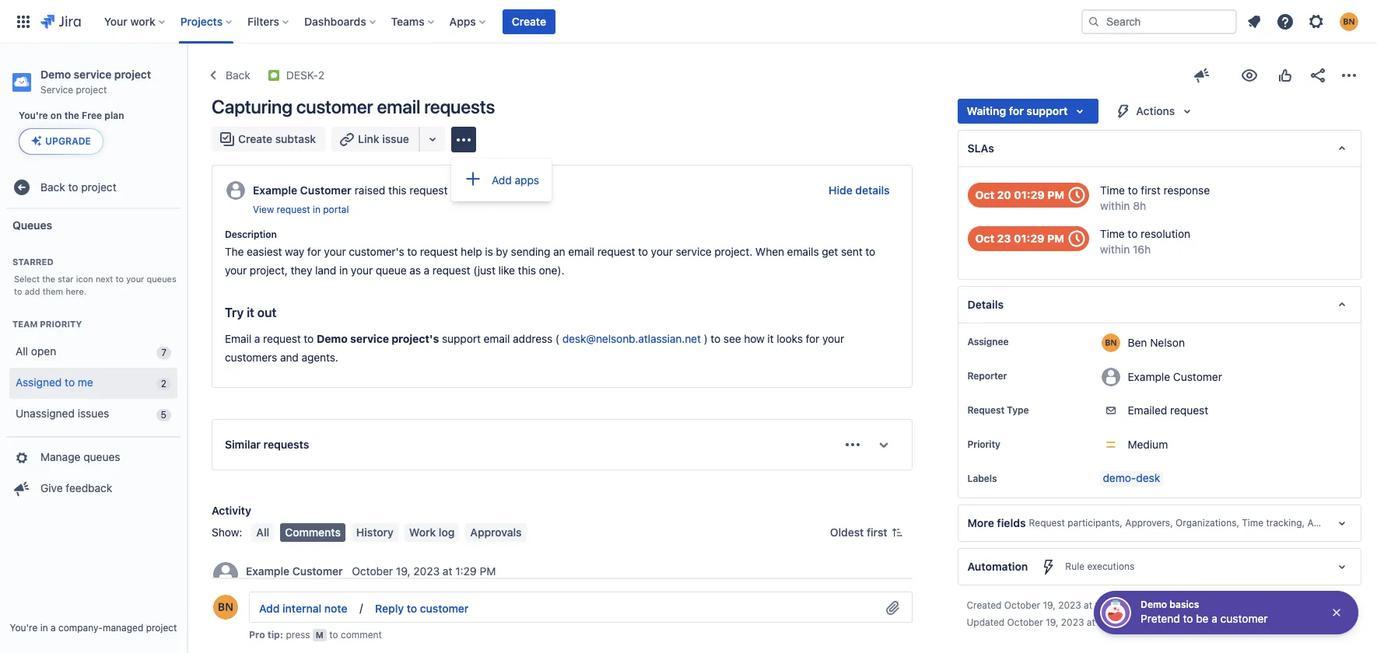 Task type: vqa. For each thing, say whether or not it's contained in the screenshot.
Add
yes



Task type: locate. For each thing, give the bounding box(es) containing it.
conversation
[[311, 586, 375, 600]]

starred select the star icon next to your queues to add them here.
[[12, 257, 177, 296]]

clockicon image left within 8h button
[[1065, 183, 1090, 208]]

0 vertical spatial clockicon image
[[1065, 183, 1090, 208]]

more fields element
[[958, 505, 1378, 543]]

as right easy
[[747, 586, 759, 600]]

is
[[485, 245, 493, 259], [378, 586, 386, 600], [696, 586, 704, 600]]

example customer up wait,
[[246, 565, 343, 578]]

the
[[225, 245, 244, 259]]

they inside "but wait, the conversation is only just getting started. for your customers, getting in touch is as easy as responding to the notification they receive in their email inbox."
[[246, 605, 268, 618]]

give feedback button
[[6, 474, 181, 505]]

0 vertical spatial 1:29
[[456, 565, 477, 578]]

customer down copy link to issue "image"
[[296, 96, 373, 118]]

it inside ) to see how it looks for your customers and agents.
[[768, 333, 774, 346]]

support right waiting
[[1027, 104, 1068, 118]]

2 vertical spatial time
[[1243, 518, 1264, 530]]

1 vertical spatial for
[[307, 245, 321, 259]]

create inside button
[[512, 14, 547, 28]]

1 horizontal spatial service
[[350, 333, 389, 346]]

back link
[[202, 63, 255, 88]]

ben nelson
[[1128, 336, 1186, 349]]

0 horizontal spatial all
[[16, 345, 28, 358]]

1 horizontal spatial 1:29
[[1096, 600, 1114, 612]]

link web pages and more image
[[423, 130, 442, 149]]

demo-desk
[[1104, 472, 1161, 485]]

0 vertical spatial create
[[512, 14, 547, 28]]

email up comment
[[347, 605, 373, 618]]

1 vertical spatial example
[[1128, 370, 1171, 383]]

slas element
[[958, 130, 1362, 167]]

october up only
[[352, 565, 393, 578]]

0 horizontal spatial add
[[259, 602, 280, 615]]

first left newest first icon
[[867, 526, 888, 540]]

email right via
[[469, 184, 497, 197]]

pm right 20
[[1048, 188, 1065, 202]]

pretend
[[1141, 613, 1181, 626]]

the for select
[[42, 274, 55, 284]]

0 vertical spatial requests
[[424, 96, 495, 118]]

service inside the easiest way for your customer's to request help is by sending an email request to your service project. when emails get sent to your project, they land in your queue as a request (just like this one).
[[676, 245, 712, 259]]

projects button
[[176, 9, 238, 34]]

0 vertical spatial demo
[[40, 68, 71, 81]]

for inside dropdown button
[[1010, 104, 1024, 118]]

2 horizontal spatial demo
[[1141, 599, 1168, 611]]

2 horizontal spatial service
[[676, 245, 712, 259]]

request right view
[[277, 204, 310, 216]]

tracking,
[[1267, 518, 1306, 530]]

2 horizontal spatial customer
[[1221, 613, 1269, 626]]

to inside time to resolution within 16h
[[1128, 227, 1138, 241]]

add for add internal note
[[259, 602, 280, 615]]

at
[[443, 565, 453, 578], [1085, 600, 1093, 612], [1087, 617, 1096, 629]]

me
[[78, 376, 93, 389]]

copy link to issue image
[[322, 69, 334, 81]]

the
[[64, 110, 79, 121], [42, 274, 55, 284], [292, 586, 308, 600], [833, 586, 850, 600]]

the up them
[[42, 274, 55, 284]]

work
[[130, 14, 155, 28]]

it right try
[[247, 306, 255, 320]]

) to see how it looks for your customers and agents.
[[225, 333, 848, 364]]

all inside button
[[256, 526, 270, 540]]

they inside the easiest way for your customer's to request help is by sending an email request to your service project. when emails get sent to your project, they land in your queue as a request (just like this one).
[[291, 264, 312, 277]]

a right queue
[[424, 264, 430, 277]]

1 vertical spatial you're
[[10, 623, 38, 634]]

getting left touch
[[615, 586, 650, 600]]

automation element
[[958, 549, 1362, 586]]

delete button
[[278, 628, 312, 643]]

1 horizontal spatial queues
[[147, 274, 177, 284]]

requests up the add app image
[[424, 96, 495, 118]]

demo up pretend
[[1141, 599, 1168, 611]]

0 horizontal spatial for
[[307, 245, 321, 259]]

email
[[469, 184, 497, 197], [225, 333, 252, 346]]

here.
[[66, 286, 86, 296]]

0 vertical spatial email
[[469, 184, 497, 197]]

all right show:
[[256, 526, 270, 540]]

service left project's
[[350, 333, 389, 346]]

this inside the easiest way for your customer's to request help is by sending an email request to your service project. when emails get sent to your project, they land in your queue as a request (just like this one).
[[518, 264, 536, 277]]

service up free
[[74, 68, 112, 81]]

banner
[[0, 0, 1378, 44]]

pm left copy link to comment image on the bottom left of the page
[[480, 565, 496, 578]]

all left open
[[16, 345, 28, 358]]

priority up open
[[40, 319, 82, 329]]

3:44
[[1099, 617, 1119, 629]]

create for create
[[512, 14, 547, 28]]

add internal note
[[259, 602, 348, 615]]

projects
[[180, 14, 223, 28]]

0 vertical spatial within
[[1101, 199, 1131, 213]]

within left 8h
[[1101, 199, 1131, 213]]

email inside the easiest way for your customer's to request help is by sending an email request to your service project. when emails get sent to your project, they land in your queue as a request (just like this one).
[[568, 245, 595, 259]]

1 horizontal spatial it
[[768, 333, 774, 346]]

1 vertical spatial they
[[246, 605, 268, 618]]

october
[[352, 565, 393, 578], [1005, 600, 1041, 612], [1008, 617, 1044, 629]]

actions image
[[1341, 66, 1359, 85]]

0 vertical spatial example customer
[[1128, 370, 1223, 383]]

1 vertical spatial customer
[[1174, 370, 1223, 383]]

the inside starred select the star icon next to your queues to add them here.
[[42, 274, 55, 284]]

requests right similar at the left bottom of the page
[[264, 438, 309, 452]]

1 horizontal spatial requests
[[424, 96, 495, 118]]

2 up "5" in the left bottom of the page
[[161, 378, 167, 390]]

1 horizontal spatial for
[[806, 333, 820, 346]]

email right an
[[568, 245, 595, 259]]

demo inside demo basics pretend to be a customer
[[1141, 599, 1168, 611]]

1 horizontal spatial example customer
[[1128, 370, 1223, 383]]

1 vertical spatial 1:29
[[1096, 600, 1114, 612]]

sending
[[511, 245, 551, 259]]

2 vertical spatial 2023
[[1062, 617, 1085, 629]]

add apps image
[[464, 170, 483, 188]]

back for back
[[226, 69, 250, 82]]

your
[[104, 14, 128, 28]]

add inside button
[[259, 602, 280, 615]]

project right managed
[[146, 623, 177, 634]]

2 inside team priority group
[[161, 378, 167, 390]]

1 vertical spatial first
[[867, 526, 888, 540]]

your inside starred select the star icon next to your queues to add them here.
[[126, 274, 144, 284]]

as
[[410, 264, 421, 277], [707, 586, 719, 600], [747, 586, 759, 600]]

0 vertical spatial this
[[389, 184, 407, 197]]

demo up agents.
[[317, 333, 348, 346]]

all inside team priority group
[[16, 345, 28, 358]]

help image
[[1277, 12, 1295, 31]]

october right updated
[[1008, 617, 1044, 629]]

group
[[6, 436, 181, 510]]

0 vertical spatial 01:29
[[1015, 188, 1045, 202]]

0 vertical spatial queues
[[147, 274, 177, 284]]

request left help
[[420, 245, 458, 259]]

details
[[968, 298, 1004, 311]]

history button
[[352, 524, 399, 543]]

2 vertical spatial for
[[806, 333, 820, 346]]

time inside more fields request participants, approvers, organizations, time tracking, approver groups
[[1243, 518, 1264, 530]]

link issue button
[[332, 127, 420, 152]]

add left the apps
[[492, 173, 512, 186]]

0 vertical spatial for
[[1010, 104, 1024, 118]]

0 horizontal spatial queues
[[84, 451, 120, 464]]

0 vertical spatial customer
[[300, 184, 352, 197]]

0 horizontal spatial getting
[[433, 586, 469, 600]]

to inside button
[[407, 602, 417, 615]]

your right looks
[[823, 333, 845, 346]]

2 getting from the left
[[615, 586, 650, 600]]

first
[[1142, 184, 1161, 197], [867, 526, 888, 540]]

link issue
[[358, 132, 409, 146]]

queues right next
[[147, 274, 177, 284]]

customer down just
[[420, 602, 469, 615]]

copy link to comment image
[[499, 564, 512, 577]]

as inside the easiest way for your customer's to request help is by sending an email request to your service project. when emails get sent to your project, they land in your queue as a request (just like this one).
[[410, 264, 421, 277]]

fields
[[998, 517, 1027, 530]]

1 horizontal spatial support
[[1027, 104, 1068, 118]]

1 vertical spatial queues
[[84, 451, 120, 464]]

your right for on the bottom of the page
[[532, 586, 554, 600]]

feedback
[[66, 482, 112, 495]]

your down the the
[[225, 264, 247, 277]]

a up customers at the bottom of page
[[254, 333, 260, 346]]

agents.
[[302, 351, 339, 364]]

capturing customer email requests
[[212, 96, 495, 118]]

0 horizontal spatial 1:29
[[456, 565, 477, 578]]

a
[[424, 264, 430, 277], [254, 333, 260, 346], [1212, 613, 1218, 626], [51, 623, 56, 634]]

1 horizontal spatial first
[[1142, 184, 1161, 197]]

1 oct from the top
[[976, 188, 995, 202]]

01:29 right 20
[[1015, 188, 1045, 202]]

1 vertical spatial 19,
[[1044, 600, 1056, 612]]

the for wait,
[[292, 586, 308, 600]]

1 horizontal spatial priority
[[968, 439, 1001, 451]]

your right next
[[126, 274, 144, 284]]

1 horizontal spatial email
[[469, 184, 497, 197]]

0 horizontal spatial they
[[246, 605, 268, 618]]

time up within 16h button
[[1101, 227, 1125, 241]]

demo up service
[[40, 68, 71, 81]]

unassigned issues
[[16, 407, 109, 421]]

1 vertical spatial clockicon image
[[1065, 227, 1090, 251]]

easiest
[[247, 245, 282, 259]]

pm right 23
[[1048, 232, 1065, 245]]

they down the "way"
[[291, 264, 312, 277]]

time to resolution within 16h
[[1101, 227, 1191, 256]]

emailed
[[1128, 404, 1168, 417]]

tip:
[[268, 630, 283, 641]]

they
[[291, 264, 312, 277], [246, 605, 268, 618]]

1 horizontal spatial add
[[492, 173, 512, 186]]

groups
[[1351, 518, 1378, 530]]

2 vertical spatial 19,
[[1046, 617, 1059, 629]]

0 vertical spatial it
[[247, 306, 255, 320]]

0 horizontal spatial priority
[[40, 319, 82, 329]]

0 vertical spatial request
[[968, 405, 1005, 417]]

1 vertical spatial time
[[1101, 227, 1125, 241]]

team priority
[[12, 319, 82, 329]]

create right apps "popup button"
[[512, 14, 547, 28]]

at down rule executions
[[1085, 600, 1093, 612]]

2023 down rule
[[1059, 600, 1082, 612]]

2 01:29 from the top
[[1014, 232, 1045, 245]]

demo inside demo service project service project
[[40, 68, 71, 81]]

2
[[318, 69, 325, 82], [161, 378, 167, 390]]

2 horizontal spatial as
[[747, 586, 759, 600]]

1:29 up the started.
[[456, 565, 477, 578]]

your inside ) to see how it looks for your customers and agents.
[[823, 333, 845, 346]]

their
[[321, 605, 344, 618]]

is right touch
[[696, 586, 704, 600]]

first inside button
[[867, 526, 888, 540]]

support right project's
[[442, 333, 481, 346]]

2 oct from the top
[[976, 232, 995, 245]]

desk@nelsonb.atlassian.net
[[563, 333, 701, 346]]

16h
[[1134, 243, 1152, 256]]

1 horizontal spatial request
[[1030, 518, 1066, 530]]

clockicon image
[[1065, 183, 1090, 208], [1065, 227, 1090, 251]]

1 vertical spatial service
[[676, 245, 712, 259]]

time up within 8h button
[[1101, 184, 1126, 197]]

within inside time to first response within 8h
[[1101, 199, 1131, 213]]

create for create subtask
[[238, 132, 273, 146]]

settings image
[[1308, 12, 1327, 31]]

project down upgrade
[[81, 180, 117, 194]]

2023 up just
[[414, 565, 440, 578]]

email
[[377, 96, 421, 118], [568, 245, 595, 259], [484, 333, 510, 346], [347, 605, 373, 618]]

just
[[412, 586, 430, 600]]

responding
[[762, 586, 818, 600]]

updated
[[967, 617, 1005, 629]]

2 horizontal spatial is
[[696, 586, 704, 600]]

back up capturing
[[226, 69, 250, 82]]

in left the portal
[[313, 204, 321, 216]]

2023 left 3:44
[[1062, 617, 1085, 629]]

october right created
[[1005, 600, 1041, 612]]

add apps
[[492, 173, 540, 186]]

create
[[512, 14, 547, 28], [238, 132, 273, 146]]

example customer up the emailed request
[[1128, 370, 1223, 383]]

to inside "but wait, the conversation is only just getting started. for your customers, getting in touch is as easy as responding to the notification they receive in their email inbox."
[[821, 586, 831, 600]]

is inside the easiest way for your customer's to request help is by sending an email request to your service project. when emails get sent to your project, they land in your queue as a request (just like this one).
[[485, 245, 493, 259]]

type
[[1007, 405, 1030, 417]]

all for all open
[[16, 345, 28, 358]]

time inside time to resolution within 16h
[[1101, 227, 1125, 241]]

you're
[[19, 110, 48, 121], [10, 623, 38, 634]]

this down sending on the top left of the page
[[518, 264, 536, 277]]

1 01:29 from the top
[[1015, 188, 1045, 202]]

example customer
[[1128, 370, 1223, 383], [246, 565, 343, 578]]

response
[[1164, 184, 1211, 197]]

1:29 up 3:44
[[1096, 600, 1114, 612]]

rule executions
[[1066, 561, 1135, 573]]

0 vertical spatial time
[[1101, 184, 1126, 197]]

back up queues on the top left of the page
[[40, 180, 65, 194]]

1 horizontal spatial back
[[226, 69, 250, 82]]

for right looks
[[806, 333, 820, 346]]

demo for demo basics
[[1141, 599, 1168, 611]]

0 vertical spatial back
[[226, 69, 250, 82]]

like
[[499, 264, 515, 277]]

0 vertical spatial support
[[1027, 104, 1068, 118]]

out
[[257, 306, 277, 320]]

profile image of ben nelson image
[[213, 596, 238, 620]]

getting right just
[[433, 586, 469, 600]]

nelson
[[1151, 336, 1186, 349]]

as right queue
[[410, 264, 421, 277]]

but wait, the conversation is only just getting started. for your customers, getting in touch is as easy as responding to the notification they receive in their email inbox.
[[246, 586, 911, 618]]

labels pin to top. only you can see pinned fields. image
[[1001, 473, 1013, 486]]

1 vertical spatial all
[[256, 526, 270, 540]]

add down wait,
[[259, 602, 280, 615]]

email up customers at the bottom of page
[[225, 333, 252, 346]]

customer inside button
[[420, 602, 469, 615]]

1 horizontal spatial customer
[[420, 602, 469, 615]]

create subtask button
[[212, 127, 326, 152]]

8h
[[1134, 199, 1147, 213]]

request
[[410, 184, 448, 197], [277, 204, 310, 216], [420, 245, 458, 259], [598, 245, 636, 259], [433, 264, 471, 277], [263, 333, 301, 346], [1171, 404, 1209, 417]]

open
[[31, 345, 56, 358]]

0 horizontal spatial 2
[[161, 378, 167, 390]]

Search field
[[1082, 9, 1238, 34]]

oct for oct 23 01:29 pm
[[976, 232, 995, 245]]

0 vertical spatial 2
[[318, 69, 325, 82]]

they down but
[[246, 605, 268, 618]]

created
[[967, 600, 1002, 612]]

example up view
[[253, 184, 297, 197]]

all
[[16, 345, 28, 358], [256, 526, 270, 540]]

customer up the emailed request
[[1174, 370, 1223, 383]]

0 horizontal spatial as
[[410, 264, 421, 277]]

1 vertical spatial requests
[[264, 438, 309, 452]]

queues inside starred select the star icon next to your queues to add them here.
[[147, 274, 177, 284]]

customer up the portal
[[300, 184, 352, 197]]

it right how
[[768, 333, 774, 346]]

team
[[12, 319, 38, 329]]

email inside "but wait, the conversation is only just getting started. for your customers, getting in touch is as easy as responding to the notification they receive in their email inbox."
[[347, 605, 373, 618]]

it
[[247, 306, 255, 320], [768, 333, 774, 346]]

team priority group
[[6, 302, 181, 436]]

emailed request
[[1128, 404, 1209, 417]]

as left easy
[[707, 586, 719, 600]]

time left tracking,
[[1243, 518, 1264, 530]]

within left '16h'
[[1101, 243, 1131, 256]]

receive
[[271, 605, 307, 618]]

at left 3:44
[[1087, 617, 1096, 629]]

project's
[[392, 333, 439, 346]]

1 vertical spatial demo
[[317, 333, 348, 346]]

1 horizontal spatial they
[[291, 264, 312, 277]]

your down customer's at the left of page
[[351, 264, 373, 277]]

you're left on
[[19, 110, 48, 121]]

1 vertical spatial priority
[[968, 439, 1001, 451]]

the right on
[[64, 110, 79, 121]]

0 vertical spatial 19,
[[396, 565, 411, 578]]

a inside demo basics pretend to be a customer
[[1212, 613, 1218, 626]]

desk
[[1137, 472, 1161, 485]]

0 horizontal spatial service
[[74, 68, 112, 81]]

m
[[316, 631, 324, 641]]

is left only
[[378, 586, 386, 600]]

0 vertical spatial oct
[[976, 188, 995, 202]]

1 vertical spatial email
[[225, 333, 252, 346]]

request right fields
[[1030, 518, 1066, 530]]

0 horizontal spatial this
[[389, 184, 407, 197]]

1 vertical spatial back
[[40, 180, 65, 194]]

this right "raised"
[[389, 184, 407, 197]]

1 vertical spatial october
[[1005, 600, 1041, 612]]

details element
[[958, 287, 1362, 324]]

1 horizontal spatial all
[[256, 526, 270, 540]]

0 vertical spatial 2023
[[414, 565, 440, 578]]

upgrade button
[[19, 129, 103, 154]]

example up emailed
[[1128, 370, 1171, 383]]

hide
[[829, 184, 853, 197]]

2 vertical spatial demo
[[1141, 599, 1168, 611]]

menu bar
[[249, 524, 530, 543]]

2 up capturing customer email requests
[[318, 69, 325, 82]]

show image
[[872, 433, 896, 458]]

work log
[[409, 526, 455, 540]]

1 horizontal spatial this
[[518, 264, 536, 277]]

0 vertical spatial example
[[253, 184, 297, 197]]

clockicon image left within 16h button
[[1065, 227, 1090, 251]]

1 vertical spatial example customer
[[246, 565, 343, 578]]

1 getting from the left
[[433, 586, 469, 600]]

0 horizontal spatial email
[[225, 333, 252, 346]]

1 vertical spatial 2
[[161, 378, 167, 390]]

assigned
[[16, 376, 62, 389]]

create inside button
[[238, 132, 273, 146]]

1 vertical spatial this
[[518, 264, 536, 277]]

only
[[389, 586, 409, 600]]

time inside time to first response within 8h
[[1101, 184, 1126, 197]]

0 horizontal spatial support
[[442, 333, 481, 346]]

1 vertical spatial oct
[[976, 232, 995, 245]]

0 horizontal spatial create
[[238, 132, 273, 146]]

is left "by"
[[485, 245, 493, 259]]

primary element
[[9, 0, 1082, 43]]

all for all
[[256, 526, 270, 540]]

a left the company-
[[51, 623, 56, 634]]

request up and
[[263, 333, 301, 346]]

jira image
[[40, 12, 81, 31], [40, 12, 81, 31]]



Task type: describe. For each thing, give the bounding box(es) containing it.
assignee
[[968, 336, 1009, 348]]

priority inside group
[[40, 319, 82, 329]]

customer inside demo basics pretend to be a customer
[[1221, 613, 1269, 626]]

select
[[14, 274, 40, 284]]

manage queues button
[[6, 443, 181, 474]]

time for time to first response within 8h
[[1101, 184, 1126, 197]]

demo for demo service project
[[40, 68, 71, 81]]

your left project. on the top of the page
[[651, 245, 673, 259]]

request right emailed
[[1171, 404, 1209, 417]]

email a request to demo service project's support email address ( desk@nelsonb.atlassian.net
[[225, 333, 701, 346]]

watch options: you are not watching this issue, 0 people watching image
[[1241, 66, 1260, 85]]

edit
[[246, 628, 266, 642]]

try
[[225, 306, 244, 320]]

appswitcher icon image
[[14, 12, 33, 31]]

in left their
[[309, 605, 318, 618]]

add app image
[[454, 130, 473, 149]]

1 horizontal spatial demo
[[317, 333, 348, 346]]

dashboards button
[[300, 9, 382, 34]]

issues
[[78, 407, 109, 421]]

add for add apps
[[492, 173, 512, 186]]

address
[[513, 333, 553, 346]]

one).
[[539, 264, 565, 277]]

01:29 for 23
[[1014, 232, 1045, 245]]

2 vertical spatial customer
[[293, 565, 343, 578]]

priority pin to top. only you can see pinned fields. image
[[1004, 439, 1017, 452]]

starred group
[[6, 241, 181, 302]]

add apps link
[[452, 163, 552, 197]]

email left address
[[484, 333, 510, 346]]

teams button
[[387, 9, 440, 34]]

email up issue
[[377, 96, 421, 118]]

an
[[554, 245, 566, 259]]

2 vertical spatial service
[[350, 333, 389, 346]]

project up plan
[[114, 68, 151, 81]]

waiting for support button
[[958, 99, 1100, 124]]

oldest first
[[831, 526, 888, 540]]

started.
[[471, 586, 510, 600]]

first inside time to first response within 8h
[[1142, 184, 1161, 197]]

be
[[1197, 613, 1209, 626]]

0 vertical spatial october
[[352, 565, 393, 578]]

filters button
[[243, 9, 295, 34]]

desk@nelsonb.atlassian.net link
[[563, 333, 701, 346]]

free
[[82, 110, 102, 121]]

within inside time to resolution within 16h
[[1101, 243, 1131, 256]]

menu bar containing all
[[249, 524, 530, 543]]

comment
[[341, 630, 382, 641]]

demo service project service project
[[40, 68, 151, 96]]

your profile and settings image
[[1341, 12, 1359, 31]]

sent
[[842, 245, 863, 259]]

to inside team priority group
[[65, 376, 75, 389]]

20
[[998, 188, 1012, 202]]

for inside the easiest way for your customer's to request help is by sending an email request to your service project. when emails get sent to your project, they land in your queue as a request (just like this one).
[[307, 245, 321, 259]]

add internal note button
[[250, 597, 357, 622]]

example customer raised this request via email
[[253, 184, 497, 197]]

resolution
[[1141, 227, 1191, 241]]

clockicon image for oct 23 01:29 pm
[[1065, 227, 1090, 251]]

search image
[[1088, 15, 1101, 28]]

by
[[496, 245, 508, 259]]

01:29 for 20
[[1015, 188, 1045, 202]]

note
[[325, 602, 348, 615]]

executions
[[1088, 561, 1135, 573]]

filters
[[248, 14, 280, 28]]

23
[[998, 232, 1012, 245]]

manage
[[40, 451, 81, 464]]

sidebar navigation image
[[170, 62, 204, 93]]

icon
[[76, 274, 93, 284]]

0 horizontal spatial customer
[[296, 96, 373, 118]]

0 vertical spatial at
[[443, 565, 453, 578]]

vote options: no one has voted for this issue yet. image
[[1277, 66, 1295, 85]]

0 horizontal spatial it
[[247, 306, 255, 320]]

pro tip: press m to comment
[[249, 630, 382, 641]]

in left the company-
[[40, 623, 48, 634]]

in inside the easiest way for your customer's to request help is by sending an email request to your service project. when emails get sent to your project, they land in your queue as a request (just like this one).
[[339, 264, 348, 277]]

for inside ) to see how it looks for your customers and agents.
[[806, 333, 820, 346]]

group containing manage queues
[[6, 436, 181, 510]]

actions
[[1137, 104, 1176, 118]]

clockicon image for oct 20 01:29 pm
[[1065, 183, 1090, 208]]

to inside demo basics pretend to be a customer
[[1184, 613, 1194, 626]]

more
[[968, 517, 995, 530]]

2 vertical spatial at
[[1087, 617, 1096, 629]]

service inside demo service project service project
[[74, 68, 112, 81]]

to inside ) to see how it looks for your customers and agents.
[[711, 333, 721, 346]]

you're for you're on the free plan
[[19, 110, 48, 121]]

oct for oct 20 01:29 pm
[[976, 188, 995, 202]]

customers
[[225, 351, 277, 364]]

project up free
[[76, 84, 107, 96]]

0 horizontal spatial is
[[378, 586, 386, 600]]

comments button
[[280, 524, 346, 543]]

1 vertical spatial 2023
[[1059, 600, 1082, 612]]

rule
[[1066, 561, 1085, 573]]

wait,
[[266, 586, 289, 600]]

edit button
[[246, 628, 266, 643]]

organizations,
[[1176, 518, 1240, 530]]

customer's
[[349, 245, 405, 259]]

project.
[[715, 245, 753, 259]]

support inside dropdown button
[[1027, 104, 1068, 118]]

0 horizontal spatial example customer
[[246, 565, 343, 578]]

medium
[[1128, 438, 1169, 452]]

queue
[[376, 264, 407, 277]]

the for on
[[64, 110, 79, 121]]

apps
[[515, 173, 540, 186]]

newest first image
[[891, 527, 903, 540]]

work log button
[[405, 524, 460, 543]]

request right an
[[598, 245, 636, 259]]

help
[[461, 245, 482, 259]]

1 vertical spatial support
[[442, 333, 481, 346]]

close image
[[1331, 607, 1344, 620]]

more fields request participants, approvers, organizations, time tracking, approver groups
[[968, 517, 1378, 530]]

notification
[[852, 586, 908, 600]]

the left notification
[[833, 586, 850, 600]]

details
[[856, 184, 890, 197]]

issue
[[382, 132, 409, 146]]

request inside view request in portal link
[[277, 204, 310, 216]]

pm up 3:44
[[1117, 600, 1131, 612]]

your up land
[[324, 245, 346, 259]]

to inside time to first response within 8h
[[1129, 184, 1139, 197]]

waiting for support
[[967, 104, 1068, 118]]

time for time to resolution within 16h
[[1101, 227, 1125, 241]]

see
[[724, 333, 742, 346]]

how
[[744, 333, 765, 346]]

in left touch
[[653, 586, 662, 600]]

oldest first button
[[821, 524, 913, 543]]

1:29 inside created october 19, 2023 at 1:29 pm updated october 19, 2023 at 3:44 pm
[[1096, 600, 1114, 612]]

project,
[[250, 264, 288, 277]]

a inside the easiest way for your customer's to request help is by sending an email request to your service project. when emails get sent to your project, they land in your queue as a request (just like this one).
[[424, 264, 430, 277]]

all open
[[16, 345, 56, 358]]

demo basics pretend to be a customer
[[1141, 599, 1269, 626]]

share image
[[1309, 66, 1328, 85]]

slas
[[968, 142, 995, 155]]

approvals button
[[466, 524, 527, 543]]

way
[[285, 245, 305, 259]]

back for back to project
[[40, 180, 65, 194]]

your inside "but wait, the conversation is only just getting started. for your customers, getting in touch is as easy as responding to the notification they receive in their email inbox."
[[532, 586, 554, 600]]

(just
[[473, 264, 496, 277]]

your work
[[104, 14, 155, 28]]

give feedback image
[[1193, 66, 1212, 85]]

banner containing your work
[[0, 0, 1378, 44]]

service
[[40, 84, 73, 96]]

1 horizontal spatial as
[[707, 586, 719, 600]]

1 vertical spatial at
[[1085, 600, 1093, 612]]

waiting
[[967, 104, 1007, 118]]

easy
[[721, 586, 744, 600]]

internal
[[283, 602, 322, 615]]

request inside more fields request participants, approvers, organizations, time tracking, approver groups
[[1030, 518, 1066, 530]]

you're for you're in a company-managed project
[[10, 623, 38, 634]]

request left via
[[410, 184, 448, 197]]

assigned to me
[[16, 376, 93, 389]]

pm right 3:44
[[1122, 617, 1136, 629]]

desk-2
[[286, 69, 325, 82]]

back to project
[[40, 180, 117, 194]]

service request image
[[268, 69, 280, 82]]

demo-desk link
[[1100, 472, 1164, 487]]

your work button
[[99, 9, 171, 34]]

create subtask
[[238, 132, 316, 146]]

unassigned
[[16, 407, 75, 421]]

notifications image
[[1246, 12, 1264, 31]]

2 vertical spatial october
[[1008, 617, 1044, 629]]

2 vertical spatial example
[[246, 565, 290, 578]]

queues inside button
[[84, 451, 120, 464]]

add attachment image
[[884, 599, 903, 618]]

request down help
[[433, 264, 471, 277]]

hide details
[[829, 184, 890, 197]]

labels
[[968, 473, 998, 485]]

configure link
[[1262, 596, 1353, 621]]

company-
[[58, 623, 103, 634]]

and
[[280, 351, 299, 364]]

hide details button
[[820, 178, 900, 203]]



